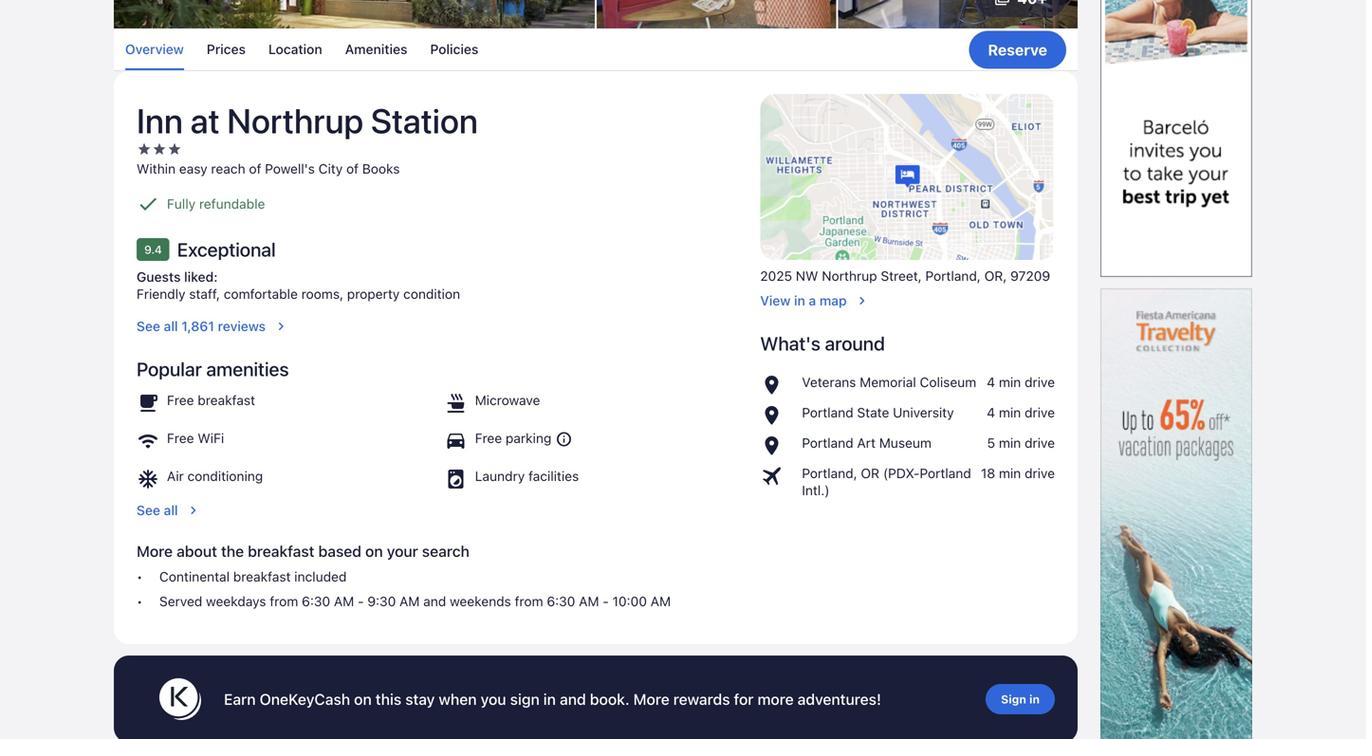 Task type: locate. For each thing, give the bounding box(es) containing it.
1 horizontal spatial northrup
[[822, 268, 878, 284]]

sign
[[1002, 693, 1027, 706]]

1 4 min drive from the top
[[987, 374, 1056, 390]]

1 all from the top
[[164, 318, 178, 334]]

1 vertical spatial see
[[137, 502, 160, 518]]

4 for veterans memorial coliseum
[[987, 374, 996, 390]]

97209
[[1011, 268, 1051, 284]]

weekdays
[[206, 594, 266, 609]]

reviews
[[218, 318, 266, 334]]

map
[[820, 293, 847, 308]]

more
[[137, 542, 173, 560], [634, 690, 670, 708]]

1 horizontal spatial in
[[795, 293, 806, 308]]

0 horizontal spatial portland,
[[802, 465, 858, 481]]

breakfast inside list item
[[233, 569, 291, 585]]

free up laundry
[[475, 430, 502, 446]]

list containing veterans memorial coliseum
[[761, 374, 1056, 499]]

2 vertical spatial breakfast
[[233, 569, 291, 585]]

free left wifi
[[167, 430, 194, 446]]

6:30 down the included
[[302, 594, 330, 609]]

0 vertical spatial portland,
[[926, 268, 981, 284]]

1 vertical spatial list
[[761, 374, 1056, 499]]

breakfast down popular amenities
[[198, 392, 255, 408]]

all inside see all button
[[164, 502, 178, 518]]

wifi
[[198, 430, 224, 446]]

1 4 from the top
[[987, 374, 996, 390]]

4 min from the top
[[999, 465, 1022, 481]]

-
[[358, 594, 364, 609], [603, 594, 609, 609]]

served weekdays from 6:30 am - 9:30 am and weekends from 6:30 am - 10:00 am
[[159, 594, 671, 609]]

all inside see all 1,861 reviews button
[[164, 318, 178, 334]]

1 vertical spatial portland,
[[802, 465, 858, 481]]

am right 10:00
[[651, 594, 671, 609]]

nw
[[796, 268, 819, 284]]

2 all from the top
[[164, 502, 178, 518]]

2 drive from the top
[[1025, 405, 1056, 420]]

0 horizontal spatial and
[[424, 594, 446, 609]]

2 am from the left
[[400, 594, 420, 609]]

2 - from the left
[[603, 594, 609, 609]]

see left medium icon
[[137, 502, 160, 518]]

0 horizontal spatial more
[[137, 542, 173, 560]]

free for free parking
[[475, 430, 502, 446]]

1 vertical spatial all
[[164, 502, 178, 518]]

portland down veterans
[[802, 405, 854, 420]]

inn at northrup station
[[137, 100, 478, 141]]

portland, up the intl.)
[[802, 465, 858, 481]]

am down the included
[[334, 594, 354, 609]]

adventures!
[[798, 690, 882, 708]]

1 vertical spatial portland
[[802, 435, 854, 451]]

or,
[[985, 268, 1007, 284]]

3 xsmall image from the left
[[167, 141, 182, 156]]

portland art museum
[[802, 435, 932, 451]]

see down friendly
[[137, 318, 160, 334]]

2 vertical spatial portland
[[920, 465, 972, 481]]

0 vertical spatial more
[[137, 542, 173, 560]]

1 horizontal spatial 6:30
[[547, 594, 576, 609]]

see
[[137, 318, 160, 334], [137, 502, 160, 518]]

popular location image
[[761, 404, 795, 427]]

0 horizontal spatial 6:30
[[302, 594, 330, 609]]

breakfast up continental breakfast included
[[248, 542, 315, 560]]

list
[[114, 29, 1078, 70], [761, 374, 1056, 499], [137, 568, 738, 610]]

list for what's around
[[761, 374, 1056, 499]]

facilities
[[529, 468, 579, 484]]

1 horizontal spatial and
[[560, 690, 586, 708]]

condition
[[404, 286, 460, 302]]

2 min from the top
[[999, 405, 1022, 420]]

portland
[[802, 405, 854, 420], [802, 435, 854, 451], [920, 465, 972, 481]]

from
[[270, 594, 298, 609], [515, 594, 544, 609]]

1 vertical spatial 4
[[987, 405, 996, 420]]

medium image right map
[[855, 293, 870, 308]]

1 xsmall image from the left
[[137, 141, 152, 156]]

1 horizontal spatial -
[[603, 594, 609, 609]]

portland left art at right bottom
[[802, 435, 854, 451]]

1 vertical spatial and
[[560, 690, 586, 708]]

0 horizontal spatial northrup
[[227, 100, 364, 141]]

from right the weekends
[[515, 594, 544, 609]]

see all
[[137, 502, 178, 518]]

4 right coliseum
[[987, 374, 996, 390]]

3 drive from the top
[[1025, 435, 1056, 451]]

0 vertical spatial breakfast
[[198, 392, 255, 408]]

1 horizontal spatial more
[[634, 690, 670, 708]]

18 min drive
[[982, 465, 1056, 481]]

book.
[[590, 690, 630, 708]]

drive
[[1025, 374, 1056, 390], [1025, 405, 1056, 420], [1025, 435, 1056, 451], [1025, 465, 1056, 481]]

am right 9:30
[[400, 594, 420, 609]]

0 vertical spatial list
[[114, 29, 1078, 70]]

2 of from the left
[[346, 161, 359, 176]]

1 vertical spatial on
[[354, 690, 372, 708]]

free parking button
[[475, 430, 573, 449]]

view in a map button
[[761, 285, 1056, 309]]

medium image
[[855, 293, 870, 308], [273, 319, 289, 334]]

of right reach
[[249, 161, 261, 176]]

4 drive from the top
[[1025, 465, 1056, 481]]

more right book.
[[634, 690, 670, 708]]

4
[[987, 374, 996, 390], [987, 405, 996, 420]]

more down see all
[[137, 542, 173, 560]]

street,
[[881, 268, 922, 284]]

10:00
[[613, 594, 647, 609]]

drive for portland, or (pdx-portland intl.)
[[1025, 465, 1056, 481]]

on left this
[[354, 690, 372, 708]]

free wifi
[[167, 430, 224, 446]]

theme default image
[[556, 431, 573, 448]]

am
[[334, 594, 354, 609], [400, 594, 420, 609], [579, 594, 600, 609], [651, 594, 671, 609]]

amenities
[[206, 358, 289, 380]]

popular location image for portland
[[761, 435, 795, 457]]

0 vertical spatial popular location image
[[761, 374, 795, 397]]

list containing continental breakfast included
[[137, 568, 738, 610]]

2 from from the left
[[515, 594, 544, 609]]

medium image inside see all 1,861 reviews button
[[273, 319, 289, 334]]

1 from from the left
[[270, 594, 298, 609]]

0 horizontal spatial -
[[358, 594, 364, 609]]

see inside button
[[137, 502, 160, 518]]

portland, inside portland, or (pdx-portland intl.)
[[802, 465, 858, 481]]

4 min drive
[[987, 374, 1056, 390], [987, 405, 1056, 420]]

2 horizontal spatial in
[[1030, 693, 1040, 706]]

portland,
[[926, 268, 981, 284], [802, 465, 858, 481]]

min
[[999, 374, 1022, 390], [999, 405, 1022, 420], [999, 435, 1022, 451], [999, 465, 1022, 481]]

0 vertical spatial see
[[137, 318, 160, 334]]

art
[[858, 435, 876, 451]]

portland left '18'
[[920, 465, 972, 481]]

all for see all
[[164, 502, 178, 518]]

free parking
[[475, 430, 552, 446]]

1 - from the left
[[358, 594, 364, 609]]

2025
[[761, 268, 793, 284]]

0 vertical spatial medium image
[[855, 293, 870, 308]]

building design image
[[114, 0, 595, 29]]

0 horizontal spatial medium image
[[273, 319, 289, 334]]

airport image
[[761, 465, 795, 488]]

1 vertical spatial 4 min drive
[[987, 405, 1056, 420]]

1 vertical spatial more
[[634, 690, 670, 708]]

within
[[137, 161, 176, 176]]

1 horizontal spatial from
[[515, 594, 544, 609]]

free inside button
[[475, 430, 502, 446]]

min for portland state university
[[999, 405, 1022, 420]]

2 see from the top
[[137, 502, 160, 518]]

all left 1,861
[[164, 318, 178, 334]]

1 horizontal spatial of
[[346, 161, 359, 176]]

and left book.
[[560, 690, 586, 708]]

northrup up powell's
[[227, 100, 364, 141]]

popular location image down popular location icon
[[761, 435, 795, 457]]

breakfast for about
[[233, 569, 291, 585]]

view in a map
[[761, 293, 847, 308]]

reserve button
[[970, 31, 1067, 69]]

guests liked: friendly staff, comfortable rooms, property condition
[[137, 269, 460, 302]]

free down popular
[[167, 392, 194, 408]]

powell's
[[265, 161, 315, 176]]

2 vertical spatial list
[[137, 568, 738, 610]]

0 vertical spatial portland
[[802, 405, 854, 420]]

in inside 'link'
[[1030, 693, 1040, 706]]

0 vertical spatial and
[[424, 594, 446, 609]]

1 vertical spatial northrup
[[822, 268, 878, 284]]

more about the breakfast based on your search
[[137, 542, 470, 560]]

and down continental breakfast included list item
[[424, 594, 446, 609]]

2 6:30 from the left
[[547, 594, 576, 609]]

see inside button
[[137, 318, 160, 334]]

2 popular location image from the top
[[761, 435, 795, 457]]

1 6:30 from the left
[[302, 594, 330, 609]]

0 vertical spatial 4
[[987, 374, 996, 390]]

from down continental breakfast included
[[270, 594, 298, 609]]

am left 10:00
[[579, 594, 600, 609]]

6:30 left 10:00
[[547, 594, 576, 609]]

exceptional
[[177, 238, 276, 260]]

0 horizontal spatial of
[[249, 161, 261, 176]]

portland, left or,
[[926, 268, 981, 284]]

on left your
[[366, 542, 383, 560]]

1 min from the top
[[999, 374, 1022, 390]]

northrup up map
[[822, 268, 878, 284]]

0 vertical spatial all
[[164, 318, 178, 334]]

this
[[376, 690, 402, 708]]

2025 nw northrup street, portland, or, 97209
[[761, 268, 1051, 284]]

policies link
[[430, 29, 479, 70]]

stay
[[406, 690, 435, 708]]

medium image inside the view in a map button
[[855, 293, 870, 308]]

xsmall image
[[137, 141, 152, 156], [152, 141, 167, 156], [167, 141, 182, 156]]

min for portland art museum
[[999, 435, 1022, 451]]

4 min drive for university
[[987, 405, 1056, 420]]

0 vertical spatial northrup
[[227, 100, 364, 141]]

of right city
[[346, 161, 359, 176]]

2 xsmall image from the left
[[152, 141, 167, 156]]

city
[[319, 161, 343, 176]]

medium image down comfortable
[[273, 319, 289, 334]]

portland state university
[[802, 405, 955, 420]]

1 popular location image from the top
[[761, 374, 795, 397]]

popular location image
[[761, 374, 795, 397], [761, 435, 795, 457]]

refundable
[[199, 196, 265, 212]]

0 vertical spatial 4 min drive
[[987, 374, 1056, 390]]

rooms,
[[302, 286, 344, 302]]

reach
[[211, 161, 246, 176]]

9:30
[[368, 594, 396, 609]]

prices link
[[207, 29, 246, 70]]

drive for veterans memorial coliseum
[[1025, 374, 1056, 390]]

1 see from the top
[[137, 318, 160, 334]]

northrup
[[227, 100, 364, 141], [822, 268, 878, 284]]

4 up 5
[[987, 405, 996, 420]]

3 am from the left
[[579, 594, 600, 609]]

breakfast up weekdays
[[233, 569, 291, 585]]

in
[[795, 293, 806, 308], [544, 690, 556, 708], [1030, 693, 1040, 706]]

when
[[439, 690, 477, 708]]

what's
[[761, 332, 821, 354]]

more
[[758, 690, 794, 708]]

- left 10:00
[[603, 594, 609, 609]]

continental breakfast included list item
[[137, 568, 738, 586]]

all for see all 1,861 reviews
[[164, 318, 178, 334]]

intl.)
[[802, 483, 830, 498]]

free
[[167, 392, 194, 408], [167, 430, 194, 446], [475, 430, 502, 446]]

1 vertical spatial medium image
[[273, 319, 289, 334]]

popular location image up popular location icon
[[761, 374, 795, 397]]

in inside button
[[795, 293, 806, 308]]

breakfast for amenities
[[198, 392, 255, 408]]

- left 9:30
[[358, 594, 364, 609]]

medium image for view in a map
[[855, 293, 870, 308]]

all left medium icon
[[164, 502, 178, 518]]

1 drive from the top
[[1025, 374, 1056, 390]]

0 horizontal spatial from
[[270, 594, 298, 609]]

northrup for nw
[[822, 268, 878, 284]]

2 4 from the top
[[987, 405, 996, 420]]

1 horizontal spatial medium image
[[855, 293, 870, 308]]

1 vertical spatial popular location image
[[761, 435, 795, 457]]

3 min from the top
[[999, 435, 1022, 451]]

2 4 min drive from the top
[[987, 405, 1056, 420]]

fully
[[167, 196, 196, 212]]



Task type: vqa. For each thing, say whether or not it's contained in the screenshot.
the access:
no



Task type: describe. For each thing, give the bounding box(es) containing it.
weekends
[[450, 594, 511, 609]]

4 for portland state university
[[987, 405, 996, 420]]

1 am from the left
[[334, 594, 354, 609]]

property
[[347, 286, 400, 302]]

see all 1,861 reviews button
[[137, 310, 738, 335]]

within easy reach of powell's city of books
[[137, 161, 400, 176]]

0 vertical spatial on
[[366, 542, 383, 560]]

sign in link
[[986, 684, 1056, 715]]

portland for portland art museum
[[802, 435, 854, 451]]

location link
[[269, 29, 322, 70]]

museum
[[880, 435, 932, 451]]

earn onekeycash on this stay when you sign in and book. more rewards for more adventures!
[[224, 690, 882, 708]]

free for free wifi
[[167, 430, 194, 446]]

see all 1,861 reviews
[[137, 318, 266, 334]]

overview
[[125, 41, 184, 57]]

popular
[[137, 358, 202, 380]]

free breakfast
[[167, 392, 255, 408]]

memorial
[[860, 374, 917, 390]]

location
[[269, 41, 322, 57]]

premium bedding, in-room safe, laptop workspace, blackout drapes image
[[597, 0, 837, 29]]

served
[[159, 594, 203, 609]]

view
[[761, 293, 791, 308]]

guests
[[137, 269, 181, 285]]

at
[[190, 100, 220, 141]]

served weekdays from 6:30 am - 9:30 am and weekends from 6:30 am - 10:00 am list item
[[137, 593, 738, 610]]

onekeycash
[[260, 690, 350, 708]]

books
[[362, 161, 400, 176]]

exceptional element
[[177, 238, 276, 261]]

5
[[988, 435, 996, 451]]

based
[[319, 542, 362, 560]]

rewards
[[674, 690, 731, 708]]

see for see all
[[137, 502, 160, 518]]

inn
[[137, 100, 183, 141]]

see for see all 1,861 reviews
[[137, 318, 160, 334]]

the
[[221, 542, 244, 560]]

prices
[[207, 41, 246, 57]]

1,861
[[182, 318, 214, 334]]

list containing overview
[[114, 29, 1078, 70]]

1 vertical spatial breakfast
[[248, 542, 315, 560]]

a
[[809, 293, 817, 308]]

9.4
[[144, 243, 162, 256]]

5 min drive
[[988, 435, 1056, 451]]

and inside served weekdays from 6:30 am - 9:30 am and weekends from 6:30 am - 10:00 am list item
[[424, 594, 446, 609]]

veterans
[[802, 374, 857, 390]]

0 horizontal spatial in
[[544, 690, 556, 708]]

state
[[858, 405, 890, 420]]

(pdx-
[[884, 465, 920, 481]]

around
[[825, 332, 886, 354]]

earn
[[224, 690, 256, 708]]

for
[[734, 690, 754, 708]]

your
[[387, 542, 418, 560]]

medium image
[[186, 503, 201, 518]]

parking
[[506, 430, 552, 446]]

medium image for see all 1,861 reviews
[[273, 319, 289, 334]]

what's around
[[761, 332, 886, 354]]

see all button
[[137, 491, 738, 519]]

laundry facilities
[[475, 468, 579, 484]]

northrup for at
[[227, 100, 364, 141]]

popular location image for veterans
[[761, 374, 795, 397]]

in for sign
[[1030, 693, 1040, 706]]

popular amenities
[[137, 358, 289, 380]]

free for free breakfast
[[167, 392, 194, 408]]

map image
[[761, 94, 1056, 260]]

included
[[295, 569, 347, 585]]

liked:
[[184, 269, 218, 285]]

station
[[371, 100, 478, 141]]

portland, or (pdx-portland intl.)
[[802, 465, 972, 498]]

air conditioning
[[167, 468, 263, 484]]

drive for portland state university
[[1025, 405, 1056, 420]]

1 horizontal spatial portland,
[[926, 268, 981, 284]]

sign in
[[1002, 693, 1040, 706]]

university
[[893, 405, 955, 420]]

list for more about the breakfast based on your search
[[137, 568, 738, 610]]

microwave
[[475, 392, 540, 408]]

or
[[861, 465, 880, 481]]

portland inside portland, or (pdx-portland intl.)
[[920, 465, 972, 481]]

laundry
[[475, 468, 525, 484]]

friendly
[[137, 286, 186, 302]]

sign
[[510, 690, 540, 708]]

policies
[[430, 41, 479, 57]]

search
[[422, 542, 470, 560]]

4 min drive for coliseum
[[987, 374, 1056, 390]]

1 of from the left
[[249, 161, 261, 176]]

in for view
[[795, 293, 806, 308]]

min for portland, or (pdx-portland intl.)
[[999, 465, 1022, 481]]

overview link
[[125, 29, 184, 70]]

microwave, dishwasher, coffee/tea maker, toaster image
[[839, 0, 1078, 29]]

reserve
[[989, 41, 1048, 59]]

drive for portland art museum
[[1025, 435, 1056, 451]]

show all 40 images image
[[995, 0, 1010, 6]]

coliseum
[[920, 374, 977, 390]]

you
[[481, 690, 507, 708]]

amenities
[[345, 41, 408, 57]]

amenities link
[[345, 29, 408, 70]]

conditioning
[[188, 468, 263, 484]]

portland for portland state university
[[802, 405, 854, 420]]

positive theme image
[[137, 193, 159, 215]]

4 am from the left
[[651, 594, 671, 609]]

easy
[[179, 161, 208, 176]]

comfortable
[[224, 286, 298, 302]]

min for veterans memorial coliseum
[[999, 374, 1022, 390]]



